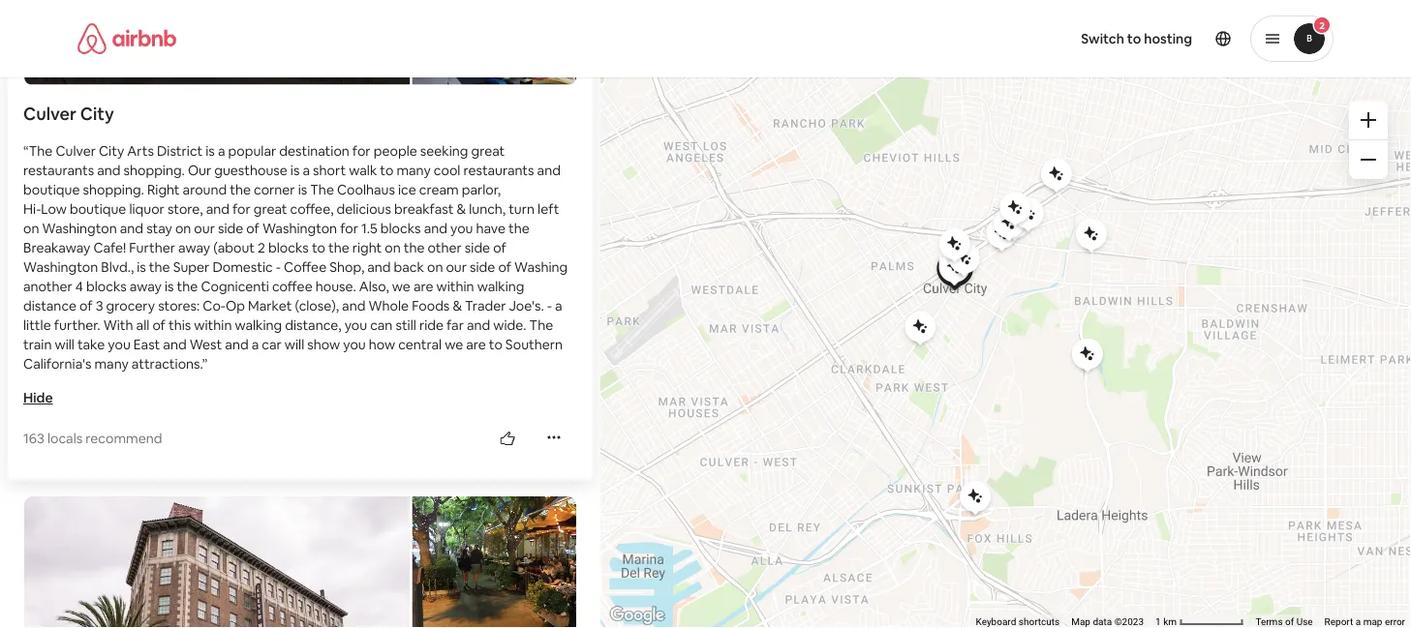 Task type: locate. For each thing, give the bounding box(es) containing it.
district
[[157, 142, 203, 159]]

are down trader
[[466, 336, 486, 353]]

shop,
[[330, 258, 364, 276]]

1 horizontal spatial blocks
[[268, 239, 309, 256]]

coffee
[[272, 278, 312, 295]]

0 vertical spatial for
[[352, 142, 371, 159]]

many down take
[[94, 355, 129, 373]]

locals
[[47, 430, 83, 447]]

0 vertical spatial -
[[276, 258, 281, 276]]

lunch,
[[469, 200, 506, 218]]

distance
[[23, 297, 77, 315]]

1 vertical spatial city
[[99, 142, 124, 159]]

0 vertical spatial away
[[178, 239, 210, 256]]

our down other
[[446, 258, 467, 276]]

further
[[129, 239, 175, 256]]

0 horizontal spatial many
[[94, 355, 129, 373]]

we down far
[[445, 336, 463, 353]]

2 inside dropdown button
[[1319, 19, 1325, 31]]

have
[[476, 220, 506, 237]]

mark as helpful, culver city image
[[500, 431, 515, 447]]

2 vertical spatial blocks
[[86, 278, 127, 295]]

guesthouse
[[214, 161, 287, 179]]

within up foods
[[436, 278, 474, 295]]

1 horizontal spatial are
[[466, 336, 486, 353]]

our down store,
[[194, 220, 215, 237]]

0 horizontal spatial away
[[130, 278, 162, 295]]

1 horizontal spatial our
[[446, 258, 467, 276]]

map
[[1363, 617, 1382, 628]]

0 horizontal spatial within
[[194, 316, 232, 334]]

0 vertical spatial shopping.
[[124, 161, 185, 179]]

to
[[1127, 30, 1141, 47], [380, 161, 394, 179], [312, 239, 325, 256], [489, 336, 502, 353]]

the
[[29, 142, 53, 159], [310, 181, 334, 198], [529, 316, 553, 334]]

walking up trader
[[477, 278, 524, 295]]

0 horizontal spatial will
[[55, 336, 74, 353]]

1 horizontal spatial 2
[[1319, 19, 1325, 31]]

0 vertical spatial many
[[396, 161, 431, 179]]

for up (about
[[232, 200, 251, 218]]

for up walk
[[352, 142, 371, 159]]

great down corner
[[254, 200, 287, 218]]

0 vertical spatial boutique
[[23, 181, 80, 198]]

the down the super
[[177, 278, 198, 295]]

can
[[370, 316, 393, 334]]

shopping. up liquor
[[83, 181, 144, 198]]

1 vertical spatial away
[[130, 278, 162, 295]]

2 vertical spatial the
[[529, 316, 553, 334]]

on up back
[[385, 239, 401, 256]]

and up other
[[424, 220, 447, 237]]

1 km button
[[1150, 615, 1250, 629]]

0 horizontal spatial great
[[254, 200, 287, 218]]

joe's.
[[509, 297, 544, 315]]

1 horizontal spatial great
[[471, 142, 505, 159]]

and up left
[[537, 161, 561, 179]]

city inside the culver city arts district is a popular destination for people seeking great restaurants and shopping. our guesthouse is a short walk to many cool restaurants and boutique shopping. right around the corner is the coolhaus ice cream parlor, hi-low boutique liquor store, and for great coffee, delicious breakfast & lunch, turn left on washington and stay on our side of washington for 1.5 blocks and you have the breakaway cafe!  further away (about 2 blocks to the right on the other side of washington blvd., is the super domestic - coffee shop, and back on our side of washing another 4 blocks away is the cognicenti coffee house.  also, we are within walking distance of 3 grocery stores: co-op market (close), and whole foods & trader joe's. - a little further.  with all of this within walking distance, you can still ride far and wide. the train will take you east and west and a car will show you how central we are to southern california's many attractions.
[[99, 142, 124, 159]]

walking down market
[[235, 316, 282, 334]]

far
[[446, 316, 464, 334]]

report a map error
[[1324, 617, 1405, 628]]

the down further
[[149, 258, 170, 276]]

1 horizontal spatial will
[[285, 336, 304, 353]]

- right joe's.
[[547, 297, 552, 315]]

blocks up 3
[[86, 278, 127, 295]]

the
[[230, 181, 251, 198], [509, 220, 530, 237], [328, 239, 349, 256], [404, 239, 425, 256], [149, 258, 170, 276], [177, 278, 198, 295]]

1 vertical spatial &
[[453, 297, 462, 315]]

2 vertical spatial side
[[470, 258, 495, 276]]

1 vertical spatial -
[[547, 297, 552, 315]]

and up also,
[[367, 258, 391, 276]]

2
[[1319, 19, 1325, 31], [258, 239, 265, 256]]

0 horizontal spatial restaurants
[[23, 161, 94, 179]]

is up coffee,
[[298, 181, 307, 198]]

the up back
[[404, 239, 425, 256]]

city inside 'link'
[[80, 102, 114, 125]]

0 horizontal spatial we
[[392, 278, 410, 295]]

0 horizontal spatial -
[[276, 258, 281, 276]]

hosting
[[1144, 30, 1192, 47]]

walking
[[477, 278, 524, 295], [235, 316, 282, 334]]

co-
[[203, 297, 226, 315]]

of left 3
[[79, 297, 93, 315]]

side down have
[[465, 239, 490, 256]]

2 horizontal spatial the
[[529, 316, 553, 334]]

and
[[97, 161, 121, 179], [537, 161, 561, 179], [206, 200, 229, 218], [120, 220, 143, 237], [424, 220, 447, 237], [367, 258, 391, 276], [342, 297, 365, 315], [467, 316, 490, 334], [163, 336, 187, 353], [225, 336, 249, 353]]

- up coffee
[[276, 258, 281, 276]]

are up foods
[[413, 278, 433, 295]]

0 vertical spatial walking
[[477, 278, 524, 295]]

culver city
[[23, 102, 114, 125]]

will right car
[[285, 336, 304, 353]]

culver city link
[[23, 102, 577, 126]]

1 horizontal spatial we
[[445, 336, 463, 353]]

foods
[[412, 297, 450, 315]]

0 vertical spatial within
[[436, 278, 474, 295]]

hi-
[[23, 200, 41, 218]]

0 horizontal spatial our
[[194, 220, 215, 237]]

the down short
[[310, 181, 334, 198]]

and down "culver city"
[[97, 161, 121, 179]]

distance,
[[285, 316, 341, 334]]

within down co-
[[194, 316, 232, 334]]

train
[[23, 336, 52, 353]]

& left lunch,
[[457, 200, 466, 218]]

1 vertical spatial are
[[466, 336, 486, 353]]

of
[[246, 220, 259, 237], [493, 239, 506, 256], [498, 258, 511, 276], [79, 297, 93, 315], [152, 316, 166, 334], [1285, 617, 1294, 628]]

zoom out image
[[1361, 152, 1376, 168]]

culver down "culver city"
[[56, 142, 96, 159]]

the up southern
[[529, 316, 553, 334]]

southern
[[505, 336, 563, 353]]

shopping.
[[124, 161, 185, 179], [83, 181, 144, 198]]

1 horizontal spatial many
[[396, 161, 431, 179]]

keyboard
[[976, 617, 1016, 628]]

3
[[96, 297, 103, 315]]

store,
[[167, 200, 203, 218]]

km
[[1163, 617, 1177, 628]]

0 vertical spatial are
[[413, 278, 433, 295]]

0 horizontal spatial are
[[413, 278, 433, 295]]

terms
[[1256, 617, 1283, 628]]

the up the shop,
[[328, 239, 349, 256]]

california's
[[23, 355, 91, 373]]

on down other
[[427, 258, 443, 276]]

1 vertical spatial blocks
[[268, 239, 309, 256]]

grocery
[[106, 297, 155, 315]]

great up parlor,
[[471, 142, 505, 159]]

1 vertical spatial the
[[310, 181, 334, 198]]

domestic
[[212, 258, 273, 276]]

shopping. up the right
[[124, 161, 185, 179]]

0 vertical spatial city
[[80, 102, 114, 125]]

1 horizontal spatial within
[[436, 278, 474, 295]]

blocks up 'coffee'
[[268, 239, 309, 256]]

culver up low
[[23, 102, 77, 125]]

1 vertical spatial great
[[254, 200, 287, 218]]

with
[[103, 316, 133, 334]]

0 vertical spatial 2
[[1319, 19, 1325, 31]]

restaurants up low
[[23, 161, 94, 179]]

away
[[178, 239, 210, 256], [130, 278, 162, 295]]

0 horizontal spatial the
[[29, 142, 53, 159]]

0 horizontal spatial 2
[[258, 239, 265, 256]]

1
[[1155, 617, 1161, 628]]

central
[[398, 336, 442, 353]]

(about
[[213, 239, 255, 256]]

washington
[[42, 220, 117, 237], [262, 220, 337, 237], [23, 258, 98, 276]]

side up (about
[[218, 220, 243, 237]]

right
[[147, 181, 180, 198]]

zoom in image
[[1361, 112, 1376, 128]]

0 vertical spatial culver
[[23, 102, 77, 125]]

0 horizontal spatial walking
[[235, 316, 282, 334]]

1 vertical spatial many
[[94, 355, 129, 373]]

boutique up low
[[23, 181, 80, 198]]

liquor
[[129, 200, 165, 218]]

2 horizontal spatial blocks
[[380, 220, 421, 237]]

0 vertical spatial the
[[29, 142, 53, 159]]

1 horizontal spatial restaurants
[[463, 161, 534, 179]]

for left 1.5
[[340, 220, 358, 237]]

1 horizontal spatial away
[[178, 239, 210, 256]]

of left washing
[[498, 258, 511, 276]]

delicious
[[337, 200, 391, 218]]

restaurants
[[23, 161, 94, 179], [463, 161, 534, 179]]

great
[[471, 142, 505, 159], [254, 200, 287, 218]]

1 vertical spatial culver
[[56, 142, 96, 159]]

to right switch
[[1127, 30, 1141, 47]]

1 vertical spatial we
[[445, 336, 463, 353]]

0 vertical spatial our
[[194, 220, 215, 237]]

coolhaus
[[337, 181, 395, 198]]

little
[[23, 316, 51, 334]]

1 vertical spatial boutique
[[70, 200, 126, 218]]

we down back
[[392, 278, 410, 295]]

& up far
[[453, 297, 462, 315]]

for
[[352, 142, 371, 159], [232, 200, 251, 218], [340, 220, 358, 237]]

1.5
[[361, 220, 377, 237]]

popular
[[228, 142, 276, 159]]

side up trader
[[470, 258, 495, 276]]

the down "culver city"
[[29, 142, 53, 159]]

1 vertical spatial 2
[[258, 239, 265, 256]]

on
[[23, 220, 39, 237], [175, 220, 191, 237], [385, 239, 401, 256], [427, 258, 443, 276]]

on down hi- at the top
[[23, 220, 39, 237]]

away up grocery
[[130, 278, 162, 295]]

the down guesthouse
[[230, 181, 251, 198]]

are
[[413, 278, 433, 295], [466, 336, 486, 353]]

parlor,
[[462, 181, 501, 198]]

1 horizontal spatial walking
[[477, 278, 524, 295]]

boutique up cafe!
[[70, 200, 126, 218]]

many up 'ice'
[[396, 161, 431, 179]]

more options, culver city image
[[546, 430, 562, 445]]

restaurants up parlor,
[[463, 161, 534, 179]]

you up other
[[450, 220, 473, 237]]

to inside switch to hosting link
[[1127, 30, 1141, 47]]

you left can
[[344, 316, 367, 334]]

of up (about
[[246, 220, 259, 237]]

blocks down breakfast
[[380, 220, 421, 237]]

will up california's
[[55, 336, 74, 353]]

away up the super
[[178, 239, 210, 256]]



Task type: vqa. For each thing, say whether or not it's contained in the screenshot.
Home in Sutivanac, Croatia
no



Task type: describe. For each thing, give the bounding box(es) containing it.
back
[[394, 258, 424, 276]]

1 horizontal spatial the
[[310, 181, 334, 198]]

1 km
[[1155, 617, 1179, 628]]

stay
[[146, 220, 172, 237]]

wide.
[[493, 316, 526, 334]]

recommend
[[86, 430, 162, 447]]

2 will from the left
[[285, 336, 304, 353]]

of left use
[[1285, 617, 1294, 628]]

on down store,
[[175, 220, 191, 237]]

destination
[[279, 142, 349, 159]]

trader
[[465, 297, 506, 315]]

switch to hosting link
[[1069, 18, 1204, 59]]

a right joe's.
[[555, 297, 562, 315]]

terms of use link
[[1256, 617, 1313, 628]]

coffee
[[284, 258, 327, 276]]

4
[[75, 278, 83, 295]]

and down trader
[[467, 316, 490, 334]]

©2023
[[1114, 617, 1144, 628]]

corner
[[254, 181, 295, 198]]

cream
[[419, 181, 459, 198]]

1 horizontal spatial -
[[547, 297, 552, 315]]

turn
[[509, 200, 535, 218]]

blvd.,
[[101, 258, 134, 276]]

is up our
[[206, 142, 215, 159]]

op
[[226, 297, 245, 315]]

0 vertical spatial great
[[471, 142, 505, 159]]

1 restaurants from the left
[[23, 161, 94, 179]]

switch
[[1081, 30, 1124, 47]]

all
[[136, 316, 149, 334]]

0 vertical spatial &
[[457, 200, 466, 218]]

cognicenti
[[201, 278, 269, 295]]

washington up breakaway
[[42, 220, 117, 237]]

car
[[262, 336, 282, 353]]

(close),
[[295, 297, 339, 315]]

map region
[[503, 74, 1411, 629]]

163 locals recommend
[[23, 430, 162, 447]]

coffee,
[[290, 200, 334, 218]]

cafe!
[[93, 239, 126, 256]]

to down people
[[380, 161, 394, 179]]

is down further
[[137, 258, 146, 276]]

shortcuts
[[1019, 617, 1060, 628]]

culver inside the culver city arts district is a popular destination for people seeking great restaurants and shopping. our guesthouse is a short walk to many cool restaurants and boutique shopping. right around the corner is the coolhaus ice cream parlor, hi-low boutique liquor store, and for great coffee, delicious breakfast & lunch, turn left on washington and stay on our side of washington for 1.5 blocks and you have the breakaway cafe!  further away (about 2 blocks to the right on the other side of washington blvd., is the super domestic - coffee shop, and back on our side of washing another 4 blocks away is the cognicenti coffee house.  also, we are within walking distance of 3 grocery stores: co-op market (close), and whole foods & trader joe's. - a little further.  with all of this within walking distance, you can still ride far and wide. the train will take you east and west and a car will show you how central we are to southern california's many attractions.
[[56, 142, 96, 159]]

is up stores:
[[165, 278, 174, 295]]

2 vertical spatial for
[[340, 220, 358, 237]]

report a map error link
[[1324, 617, 1405, 628]]

1 vertical spatial side
[[465, 239, 490, 256]]

1 vertical spatial shopping.
[[83, 181, 144, 198]]

left
[[538, 200, 559, 218]]

1 vertical spatial for
[[232, 200, 251, 218]]

and down this
[[163, 336, 187, 353]]

still
[[396, 316, 416, 334]]

0 vertical spatial we
[[392, 278, 410, 295]]

arts
[[127, 142, 154, 159]]

east
[[133, 336, 160, 353]]

0 vertical spatial side
[[218, 220, 243, 237]]

and right "west"
[[225, 336, 249, 353]]

further.
[[54, 316, 100, 334]]

163
[[23, 430, 44, 447]]

to up 'coffee'
[[312, 239, 325, 256]]

a down destination
[[303, 161, 310, 179]]

and down the around
[[206, 200, 229, 218]]

other
[[428, 239, 462, 256]]

house.
[[315, 278, 356, 295]]

cool
[[434, 161, 460, 179]]

ride
[[419, 316, 444, 334]]

2 restaurants from the left
[[463, 161, 534, 179]]

west
[[190, 336, 222, 353]]

our
[[188, 161, 211, 179]]

another
[[23, 278, 72, 295]]

market
[[248, 297, 292, 315]]

1 vertical spatial our
[[446, 258, 467, 276]]

the culver city arts district is a popular destination for people seeking great restaurants and shopping. our guesthouse is a short walk to many cool restaurants and boutique shopping. right around the corner is the coolhaus ice cream parlor, hi-low boutique liquor store, and for great coffee, delicious breakfast & lunch, turn left on washington and stay on our side of washington for 1.5 blocks and you have the breakaway cafe!  further away (about 2 blocks to the right on the other side of washington blvd., is the super domestic - coffee shop, and back on our side of washing another 4 blocks away is the cognicenti coffee house.  also, we are within walking distance of 3 grocery stores: co-op market (close), and whole foods & trader joe's. - a little further.  with all of this within walking distance, you can still ride far and wide. the train will take you east and west and a car will show you how central we are to southern california's many attractions.
[[23, 142, 568, 373]]

whole
[[368, 297, 409, 315]]

a left popular
[[218, 142, 225, 159]]

hide
[[23, 389, 53, 407]]

0 horizontal spatial blocks
[[86, 278, 127, 295]]

and down house.
[[342, 297, 365, 315]]

how
[[369, 336, 395, 353]]

1 will from the left
[[55, 336, 74, 353]]

use
[[1296, 617, 1313, 628]]

and down liquor
[[120, 220, 143, 237]]

also,
[[359, 278, 389, 295]]

of right all at the left bottom of the page
[[152, 316, 166, 334]]

people
[[373, 142, 417, 159]]

show
[[307, 336, 340, 353]]

walk
[[349, 161, 377, 179]]

around
[[183, 181, 227, 198]]

culver inside 'link'
[[23, 102, 77, 125]]

breakaway
[[23, 239, 90, 256]]

2 inside the culver city arts district is a popular destination for people seeking great restaurants and shopping. our guesthouse is a short walk to many cool restaurants and boutique shopping. right around the corner is the coolhaus ice cream parlor, hi-low boutique liquor store, and for great coffee, delicious breakfast & lunch, turn left on washington and stay on our side of washington for 1.5 blocks and you have the breakaway cafe!  further away (about 2 blocks to the right on the other side of washington blvd., is the super domestic - coffee shop, and back on our side of washing another 4 blocks away is the cognicenti coffee house.  also, we are within walking distance of 3 grocery stores: co-op market (close), and whole foods & trader joe's. - a little further.  with all of this within walking distance, you can still ride far and wide. the train will take you east and west and a car will show you how central we are to southern california's many attractions.
[[258, 239, 265, 256]]

the down turn
[[509, 220, 530, 237]]

ice
[[398, 181, 416, 198]]

data
[[1093, 617, 1112, 628]]

attractions.
[[132, 355, 202, 373]]

1 vertical spatial walking
[[235, 316, 282, 334]]

you down with
[[108, 336, 131, 353]]

washington down coffee,
[[262, 220, 337, 237]]

map
[[1071, 617, 1090, 628]]

keyboard shortcuts button
[[976, 616, 1060, 629]]

to down wide.
[[489, 336, 502, 353]]

of down have
[[493, 239, 506, 256]]

2 button
[[1250, 15, 1334, 62]]

a left map
[[1356, 617, 1361, 628]]

breakfast
[[394, 200, 454, 218]]

low
[[41, 200, 67, 218]]

stores:
[[158, 297, 200, 315]]

profile element
[[729, 0, 1334, 77]]

seeking
[[420, 142, 468, 159]]

washing
[[514, 258, 568, 276]]

this
[[168, 316, 191, 334]]

map data ©2023
[[1071, 617, 1144, 628]]

a left car
[[251, 336, 259, 353]]

right
[[352, 239, 382, 256]]

terms of use
[[1256, 617, 1313, 628]]

0 vertical spatial blocks
[[380, 220, 421, 237]]

washington down breakaway
[[23, 258, 98, 276]]

is down destination
[[290, 161, 300, 179]]

google image
[[605, 603, 669, 629]]

1 vertical spatial within
[[194, 316, 232, 334]]

hide button
[[15, 381, 61, 414]]

you left 'how'
[[343, 336, 366, 353]]



